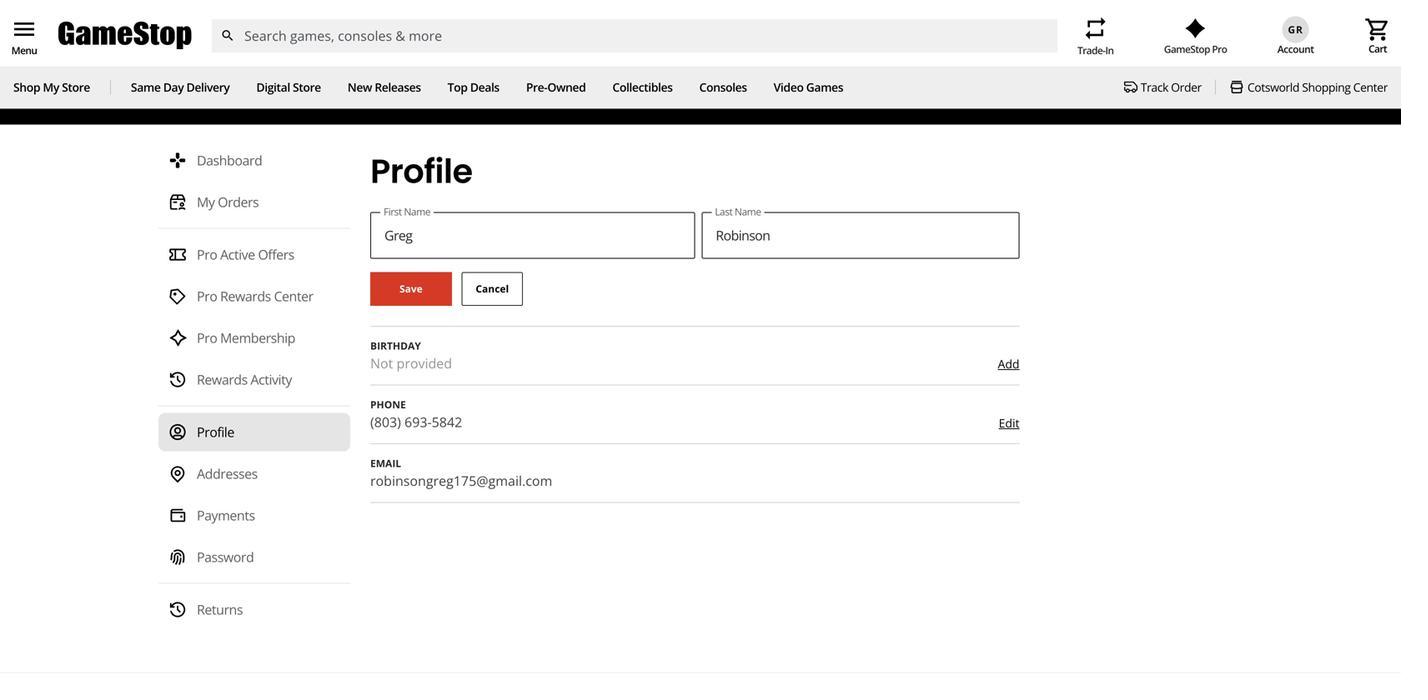 Task type: describe. For each thing, give the bounding box(es) containing it.
rewards activity icon image
[[169, 371, 187, 389]]

new releases
[[348, 79, 421, 95]]

email robinsongreg175@gmail.com
[[370, 457, 553, 490]]

gr account
[[1278, 22, 1315, 56]]

693-
[[405, 413, 432, 431]]

save for save $25 when you buy $250+ in-store or buy online & pick up in-store!*
[[576, 4, 606, 22]]

top deals link
[[448, 79, 500, 95]]

1 horizontal spatial buy
[[705, 4, 729, 22]]

account
[[1278, 42, 1315, 56]]

center for cotsworld shopping center
[[1354, 79, 1388, 95]]

you
[[677, 4, 701, 22]]

edit link
[[999, 415, 1020, 431]]

pro active offers icon image
[[169, 246, 187, 264]]

Last Name text field
[[702, 212, 1020, 259]]

returns link
[[159, 591, 350, 630]]

my orders
[[197, 193, 259, 211]]

password
[[197, 549, 254, 567]]

delivery
[[186, 79, 230, 95]]

track
[[1141, 79, 1169, 95]]

video games link
[[774, 79, 844, 95]]

add
[[998, 356, 1020, 372]]

cancel
[[476, 282, 509, 296]]

hi,
[[20, 66, 50, 99]]

dashboard link
[[159, 142, 350, 180]]

pro rewards center
[[197, 288, 313, 306]]

top deals
[[448, 79, 500, 95]]

shop
[[13, 79, 40, 95]]

rewards activity
[[197, 371, 292, 389]]

activity
[[251, 371, 292, 389]]

birthday
[[370, 339, 421, 353]]

cotsworld shopping center link
[[1230, 79, 1388, 95]]

in
[[1106, 43, 1114, 57]]

consoles link
[[700, 79, 747, 95]]

first name
[[384, 205, 431, 219]]

gamestop image
[[58, 20, 192, 52]]

gamestop pro icon image
[[1186, 18, 1206, 38]]

owned
[[548, 79, 586, 95]]

digital store
[[256, 79, 321, 95]]

pro membership icon image
[[169, 329, 187, 348]]

&
[[684, 19, 694, 37]]

save for save
[[400, 282, 423, 296]]

robinsongreg175@gmail.com
[[370, 472, 553, 490]]

releases
[[375, 79, 421, 95]]

5842
[[432, 413, 462, 431]]

$250+
[[733, 4, 771, 22]]

email
[[370, 457, 401, 471]]

birthday not provided
[[370, 339, 452, 372]]

pro rewards center link
[[159, 278, 350, 316]]

0 vertical spatial my
[[43, 79, 59, 95]]

track order
[[1141, 79, 1202, 95]]

order
[[1172, 79, 1202, 95]]

collectibles
[[613, 79, 673, 95]]

save $25 when you buy $250+ in-store or buy online & pick up in-store!*
[[576, 4, 825, 37]]

shopping
[[1303, 79, 1351, 95]]

repeat trade-in
[[1078, 15, 1114, 57]]

returns
[[197, 601, 243, 619]]

games
[[807, 79, 844, 95]]

0 horizontal spatial buy
[[610, 19, 635, 37]]

pro for pro rewards center
[[197, 288, 217, 306]]

menu
[[11, 43, 37, 57]]

when
[[636, 4, 673, 22]]

shop my store
[[13, 79, 90, 95]]

pre-
[[526, 79, 548, 95]]

profile inside profile link
[[197, 424, 234, 442]]

video games
[[774, 79, 844, 95]]

pick
[[698, 19, 724, 37]]

gamestop
[[1165, 42, 1211, 56]]

shopping_cart cart
[[1365, 16, 1392, 55]]

cotsworld
[[1248, 79, 1300, 95]]

same day delivery
[[131, 79, 230, 95]]

0 horizontal spatial in-
[[749, 19, 766, 37]]

addresses link
[[159, 455, 350, 494]]

offers
[[258, 246, 294, 264]]

new
[[348, 79, 372, 95]]



Task type: vqa. For each thing, say whether or not it's contained in the screenshot.
MICROSOFT XBOX SERIES X CONSOLE IMAGE
no



Task type: locate. For each thing, give the bounding box(es) containing it.
cart
[[1369, 42, 1387, 55]]

day
[[163, 79, 184, 95]]

last
[[715, 205, 733, 219]]

greg
[[54, 66, 111, 99]]

my orders link
[[159, 183, 350, 222]]

pro right pro membership icon
[[197, 329, 217, 347]]

dashboard icon image
[[169, 152, 187, 170]]

online
[[638, 19, 681, 37]]

0 horizontal spatial my
[[43, 79, 59, 95]]

not
[[370, 354, 393, 372]]

menu menu
[[11, 16, 38, 57]]

cancel link
[[462, 272, 523, 306]]

store right the $250+
[[791, 4, 825, 22]]

center down offers
[[274, 288, 313, 306]]

name
[[404, 205, 431, 219], [735, 205, 761, 219]]

store inside save $25 when you buy $250+ in-store or buy online & pick up in-store!*
[[791, 4, 825, 22]]

1 vertical spatial center
[[274, 288, 313, 306]]

save inside save $25 when you buy $250+ in-store or buy online & pick up in-store!*
[[576, 4, 606, 22]]

new releases link
[[348, 79, 421, 95]]

store right hi,
[[62, 79, 90, 95]]

my
[[43, 79, 59, 95], [197, 193, 215, 211]]

profile up first name
[[370, 148, 473, 195]]

First Name text field
[[370, 212, 695, 259]]

cotsworld shopping center
[[1248, 79, 1388, 95]]

store
[[791, 4, 825, 22], [62, 79, 90, 95], [293, 79, 321, 95]]

pro inside "pro membership" "link"
[[197, 329, 217, 347]]

name right last
[[735, 205, 761, 219]]

same
[[131, 79, 161, 95]]

track order link
[[1125, 79, 1202, 95]]

shop my store link
[[13, 79, 90, 95]]

0 vertical spatial save
[[576, 4, 606, 22]]

deals
[[470, 79, 500, 95]]

rewards activity link
[[159, 361, 350, 399]]

payments icon image
[[169, 507, 187, 525]]

payments link
[[159, 497, 350, 535]]

store right digital at the left of page
[[293, 79, 321, 95]]

provided
[[397, 354, 452, 372]]

1 vertical spatial my
[[197, 193, 215, 211]]

addresses icon image
[[169, 465, 187, 484]]

gr
[[1289, 22, 1304, 36]]

digital store link
[[256, 79, 321, 95]]

phone
[[370, 398, 406, 412]]

0 horizontal spatial center
[[274, 288, 313, 306]]

rewards inside pro rewards center link
[[220, 288, 271, 306]]

pro inside pro rewards center link
[[197, 288, 217, 306]]

1 horizontal spatial name
[[735, 205, 761, 219]]

membership
[[220, 329, 295, 347]]

1 horizontal spatial center
[[1354, 79, 1388, 95]]

pro active offers link
[[159, 236, 350, 274]]

save left $25
[[576, 4, 606, 22]]

trade-
[[1078, 43, 1106, 57]]

(803)
[[370, 413, 401, 431]]

pro membership link
[[159, 319, 350, 358]]

pro rewards center icon image
[[169, 288, 187, 306]]

my right shop
[[43, 79, 59, 95]]

2 name from the left
[[735, 205, 761, 219]]

center down cart
[[1354, 79, 1388, 95]]

center
[[1354, 79, 1388, 95], [274, 288, 313, 306]]

payments
[[197, 507, 255, 525]]

1 horizontal spatial store
[[293, 79, 321, 95]]

my orders icon image
[[169, 193, 187, 212]]

pro for pro active offers
[[197, 246, 217, 264]]

gamestop pro
[[1165, 42, 1228, 56]]

top
[[448, 79, 468, 95]]

addresses
[[197, 465, 258, 483]]

password icon image
[[169, 549, 187, 567]]

video
[[774, 79, 804, 95]]

digital
[[256, 79, 290, 95]]

hi, greg
[[20, 66, 111, 99]]

pro right pro rewards center icon
[[197, 288, 217, 306]]

0 vertical spatial profile
[[370, 148, 473, 195]]

password link
[[159, 539, 350, 577]]

rewards right rewards activity icon
[[197, 371, 248, 389]]

pro inside gamestop pro link
[[1213, 42, 1228, 56]]

rewards down pro active offers
[[220, 288, 271, 306]]

in- right up
[[749, 19, 766, 37]]

profile right profile icon
[[197, 424, 234, 442]]

0 horizontal spatial name
[[404, 205, 431, 219]]

menu
[[11, 16, 38, 43]]

1 vertical spatial rewards
[[197, 371, 248, 389]]

profile icon image
[[169, 424, 187, 442]]

last name
[[715, 205, 761, 219]]

shopping_cart
[[1365, 16, 1392, 43]]

pro right gamestop
[[1213, 42, 1228, 56]]

pre-owned link
[[526, 79, 586, 95]]

active
[[220, 246, 255, 264]]

0 vertical spatial center
[[1354, 79, 1388, 95]]

0 horizontal spatial profile
[[197, 424, 234, 442]]

in- right the $250+
[[774, 4, 791, 22]]

up
[[727, 19, 746, 37]]

add link
[[998, 356, 1020, 372]]

name right first
[[404, 205, 431, 219]]

collectibles link
[[613, 79, 673, 95]]

Search games, consoles & more search field
[[244, 19, 1028, 52]]

name for last name
[[735, 205, 761, 219]]

search
[[220, 28, 235, 43]]

1 horizontal spatial save
[[576, 4, 606, 22]]

save up birthday at the left of the page
[[400, 282, 423, 296]]

in-
[[774, 4, 791, 22], [749, 19, 766, 37]]

profile link
[[159, 414, 350, 452]]

rewards inside rewards activity link
[[197, 371, 248, 389]]

buy right "or" at the top left
[[610, 19, 635, 37]]

1 vertical spatial profile
[[197, 424, 234, 442]]

name for first name
[[404, 205, 431, 219]]

pro
[[1213, 42, 1228, 56], [197, 246, 217, 264], [197, 288, 217, 306], [197, 329, 217, 347]]

search search field
[[211, 19, 1058, 52]]

search button
[[211, 19, 244, 52]]

pro inside pro active offers "link"
[[197, 246, 217, 264]]

repeat
[[1083, 15, 1109, 42]]

1 vertical spatial save
[[400, 282, 423, 296]]

1 horizontal spatial in-
[[774, 4, 791, 22]]

buy right you on the top of page
[[705, 4, 729, 22]]

save inside button
[[400, 282, 423, 296]]

my right my orders icon
[[197, 193, 215, 211]]

save button
[[370, 272, 452, 306]]

1 name from the left
[[404, 205, 431, 219]]

returns icon image
[[169, 601, 187, 620]]

0 vertical spatial rewards
[[220, 288, 271, 306]]

gamestop pro link
[[1165, 18, 1228, 56]]

dashboard
[[197, 152, 262, 170]]

phone (803) 693-5842
[[370, 398, 462, 431]]

save
[[576, 4, 606, 22], [400, 282, 423, 296]]

pro for pro membership
[[197, 329, 217, 347]]

0 horizontal spatial store
[[62, 79, 90, 95]]

pro active offers
[[197, 246, 294, 264]]

1 horizontal spatial my
[[197, 193, 215, 211]]

or
[[591, 19, 607, 37]]

1 horizontal spatial profile
[[370, 148, 473, 195]]

pre-owned
[[526, 79, 586, 95]]

edit
[[999, 415, 1020, 431]]

2 horizontal spatial store
[[791, 4, 825, 22]]

orders
[[218, 193, 259, 211]]

$25
[[610, 4, 633, 22]]

same day delivery link
[[131, 79, 230, 95]]

pro right pro active offers icon
[[197, 246, 217, 264]]

center for pro rewards center
[[274, 288, 313, 306]]

0 horizontal spatial save
[[400, 282, 423, 296]]



